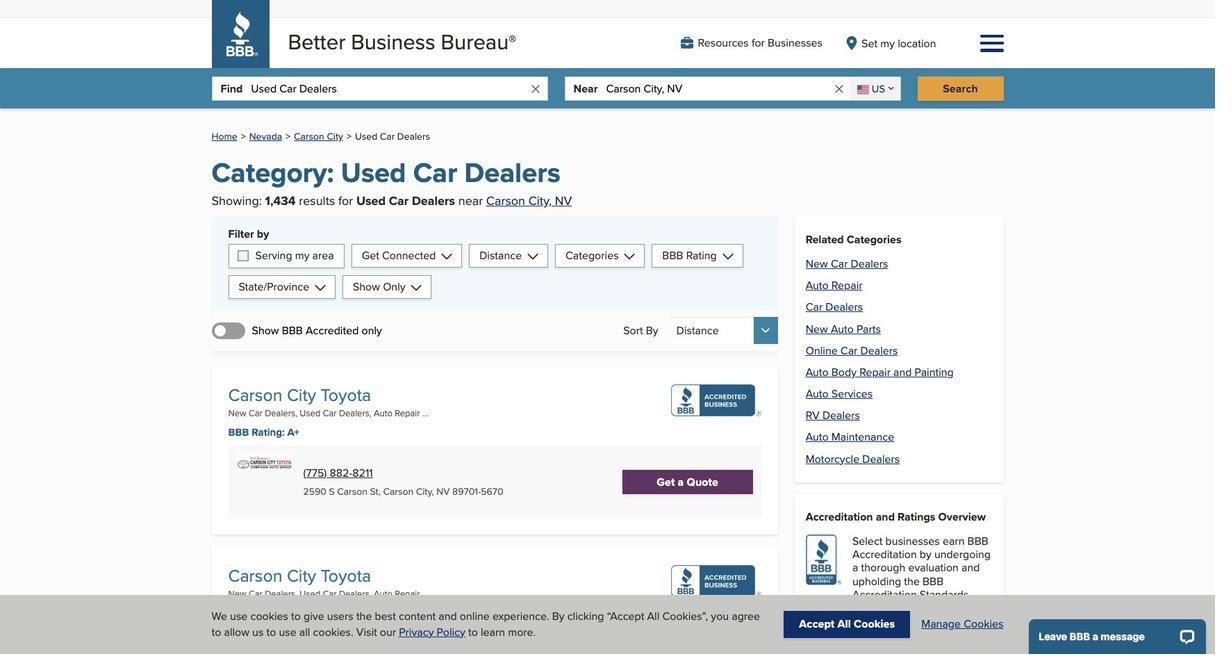 Task type: vqa. For each thing, say whether or not it's contained in the screenshot.
The The inside we use cookies to give users the best content and online experience. by clicking "accept all cookies", you agree to allow us to use all cookies. visit our
yes



Task type: describe. For each thing, give the bounding box(es) containing it.
used right results
[[357, 192, 386, 210]]

2 vertical spatial accreditation
[[853, 587, 918, 603]]

select
[[853, 533, 883, 549]]

by inside we use cookies to give users the best content and online experience. by clicking "accept all cookies", you agree to allow us to use all cookies. visit our
[[552, 608, 565, 624]]

and inside select businesses earn bbb accreditation by undergoing a thorough evaluation and upholding the bbb accreditation standards.
[[962, 560, 981, 576]]

toyota for 1st "carson city toyota" link from the bottom of the page
[[321, 563, 371, 588]]

privacy policy to learn more.
[[399, 624, 536, 640]]

upholding
[[853, 573, 902, 589]]

carson city
[[294, 130, 343, 143]]

maintenance
[[832, 429, 895, 445]]

assigns
[[877, 611, 913, 627]]

carson city link
[[294, 130, 343, 143]]

sort by
[[624, 323, 659, 339]]

us
[[872, 82, 886, 96]]

resources
[[698, 35, 749, 51]]

1 horizontal spatial categories
[[847, 231, 902, 247]]

and inside new car dealers auto repair car dealers new auto parts online car dealers auto body repair and painting auto services rv dealers auto maintenance motorcycle dealers
[[894, 364, 912, 380]]

agree
[[732, 608, 761, 624]]

®
[[509, 29, 517, 51]]

f
[[910, 624, 916, 640]]

get for get connected
[[362, 247, 380, 263]]

"accept
[[607, 608, 645, 624]]

motorcycle
[[806, 451, 860, 467]]

we
[[212, 608, 227, 624]]

cases,
[[883, 638, 913, 654]]

auto services link
[[806, 386, 873, 402]]

manage cookies button
[[922, 616, 1004, 633]]

to inside bbb assigns ratings from a+ (highest) to f (lowest). in some cases, bbb will not rate the business (indica
[[897, 624, 907, 640]]

category: used car dealers showing: 1,434 results for used car dealers near carson city, nv
[[212, 152, 572, 210]]

the inside we use cookies to give users the best content and online experience. by clicking "accept all cookies", you agree to allow us to use all cookies. visit our
[[357, 608, 372, 624]]

manage cookies
[[922, 616, 1004, 632]]

by inside select businesses earn bbb accreditation by undergoing a thorough evaluation and upholding the bbb accreditation standards.
[[920, 547, 932, 563]]

rv
[[806, 408, 820, 424]]

... for 1st "carson city toyota" link from the bottom of the page
[[423, 588, 429, 600]]

rv dealers link
[[806, 408, 861, 424]]

a inside select businesses earn bbb accreditation by undergoing a thorough evaluation and upholding the bbb accreditation standards.
[[853, 560, 859, 576]]

serving my area
[[256, 248, 334, 264]]

undergoing
[[935, 547, 991, 563]]

new car dealers auto repair car dealers new auto parts online car dealers auto body repair and painting auto services rv dealers auto maintenance motorcycle dealers
[[806, 256, 954, 467]]

more.
[[508, 624, 536, 640]]

get a quote
[[657, 474, 719, 490]]

clicking
[[568, 608, 605, 624]]

show only
[[353, 279, 406, 295]]

location
[[898, 35, 937, 51]]

near
[[574, 80, 598, 96]]

resources for businesses link
[[681, 35, 823, 51]]

ratings
[[916, 611, 949, 627]]

filter by element
[[212, 216, 778, 310]]

bbb inside button
[[282, 323, 303, 339]]

a link
[[806, 612, 841, 647]]

new auto parts link
[[806, 321, 882, 337]]

all inside button
[[838, 616, 852, 632]]

the inside bbb assigns ratings from a+ (highest) to f (lowest). in some cases, bbb will not rate the business (indica
[[875, 651, 891, 654]]

some
[[853, 638, 880, 654]]

bureau
[[441, 26, 509, 57]]

city, inside category: used car dealers showing: 1,434 results for used car dealers near carson city, nv
[[529, 192, 552, 209]]

all inside we use cookies to give users the best content and online experience. by clicking "accept all cookies", you agree to allow us to use all cookies. visit our
[[648, 608, 660, 624]]

the inside select businesses earn bbb accreditation by undergoing a thorough evaluation and upholding the bbb accreditation standards.
[[905, 573, 920, 589]]

set my location
[[862, 35, 937, 51]]

filter
[[228, 226, 254, 242]]

2590
[[303, 484, 327, 498]]

a+ inside bbb assigns ratings from a+ (highest) to f (lowest). in some cases, bbb will not rate the business (indica
[[977, 611, 989, 627]]

cookies inside button
[[964, 616, 1004, 632]]

(highest)
[[853, 624, 894, 640]]

Sort By button
[[670, 317, 778, 344]]

used right carson city
[[355, 130, 378, 143]]

evaluation
[[909, 560, 959, 576]]

experience.
[[493, 608, 550, 624]]

carson city, nv link
[[487, 192, 572, 209]]

repair up content
[[395, 588, 420, 600]]

accreditation and ratings overview
[[806, 509, 987, 525]]

bbb rating
[[663, 247, 717, 263]]

nv inside category: used car dealers showing: 1,434 results for used car dealers near carson city, nv
[[555, 192, 572, 209]]

for inside category: used car dealers showing: 1,434 results for used car dealers near carson city, nv
[[339, 192, 353, 209]]

content
[[399, 608, 436, 624]]

only
[[383, 279, 406, 295]]

businesses
[[768, 35, 823, 51]]

8211
[[353, 465, 373, 481]]

a+ for 1st "carson city toyota" link from the bottom of the page
[[288, 606, 299, 621]]

accredited business image for 1st "carson city toyota" link from the bottom of the page
[[671, 565, 762, 597]]

online car dealers link
[[806, 343, 899, 359]]

0 horizontal spatial use
[[230, 608, 248, 624]]

2 carson city toyota link from the top
[[228, 563, 371, 588]]

repair right the body
[[860, 364, 891, 380]]

from
[[952, 611, 974, 627]]

learn
[[481, 624, 506, 640]]

business
[[351, 26, 436, 57]]

st
[[370, 484, 379, 498]]

and inside we use cookies to give users the best content and online experience. by clicking "accept all cookies", you agree to allow us to use all cookies. visit our
[[439, 608, 457, 624]]

you
[[711, 608, 729, 624]]

privacy policy link
[[399, 624, 466, 640]]

parts
[[857, 321, 882, 337]]

1 horizontal spatial for
[[752, 35, 765, 51]]

bbb assigns ratings from a+ (highest) to f (lowest). in some cases, bbb will not rate the business (indica
[[853, 611, 992, 654]]

show for show only
[[353, 279, 380, 295]]

business
[[893, 651, 936, 654]]



Task type: locate. For each thing, give the bounding box(es) containing it.
0 vertical spatial show
[[353, 279, 380, 295]]

1 horizontal spatial all
[[838, 616, 852, 632]]

results
[[299, 192, 335, 209]]

0 horizontal spatial all
[[648, 608, 660, 624]]

0 horizontal spatial get
[[362, 247, 380, 263]]

bbb inside filter by element
[[663, 247, 684, 263]]

0 horizontal spatial the
[[357, 608, 372, 624]]

repair up "(775) 882-8211 2590 s carson st , carson city, nv 89701-5670"
[[395, 407, 420, 419]]

state/province
[[239, 279, 309, 295]]

motorcycle dealers link
[[806, 451, 901, 467]]

city up give
[[287, 563, 316, 588]]

near
[[459, 192, 483, 209]]

search button
[[918, 77, 1004, 101]]

carson city toyota link
[[228, 383, 371, 408], [228, 563, 371, 588]]

1 horizontal spatial by
[[646, 323, 659, 339]]

distance down carson city, nv link
[[480, 247, 522, 263]]

show for show bbb accredited only
[[252, 323, 279, 339]]

s
[[329, 484, 335, 498]]

get
[[362, 247, 380, 263], [657, 474, 675, 490]]

nevada link
[[249, 130, 282, 143]]

1 vertical spatial accreditation
[[853, 547, 918, 563]]

2 carson city toyota new car dealers, used car dealers, auto repair ... bbb rating: a+ from the top
[[228, 563, 429, 621]]

carson city toyota link down the show bbb accredited only button
[[228, 383, 371, 408]]

2 accredited business image from the top
[[671, 565, 762, 597]]

get left 'quote'
[[657, 474, 675, 490]]

clear search image left near
[[529, 83, 542, 95]]

my inside filter by element
[[295, 248, 310, 264]]

city, right near
[[529, 192, 552, 209]]

2 vertical spatial the
[[875, 651, 891, 654]]

and up the select
[[876, 509, 895, 525]]

painting
[[915, 364, 954, 380]]

better business bureau ®
[[288, 26, 517, 57]]

accreditation standards image
[[806, 535, 842, 585]]

my for location
[[881, 35, 896, 51]]

a+ for second "carson city toyota" link from the bottom of the page
[[288, 425, 299, 440]]

toyota for second "carson city toyota" link from the bottom of the page
[[321, 383, 371, 408]]

0 horizontal spatial my
[[295, 248, 310, 264]]

carson inside category: used car dealers showing: 1,434 results for used car dealers near carson city, nv
[[487, 192, 526, 209]]

0 vertical spatial get
[[362, 247, 380, 263]]

to left allow
[[212, 624, 221, 640]]

for right resources
[[752, 35, 765, 51]]

accredited business image for second "carson city toyota" link from the bottom of the page
[[671, 385, 762, 417]]

toyota up users
[[321, 563, 371, 588]]

and left online
[[439, 608, 457, 624]]

1 horizontal spatial my
[[881, 35, 896, 51]]

1 horizontal spatial use
[[279, 624, 297, 640]]

body
[[832, 364, 857, 380]]

1 horizontal spatial cookies
[[964, 616, 1004, 632]]

1 horizontal spatial a
[[853, 560, 859, 576]]

1 cookies from the left
[[855, 616, 896, 632]]

get for get a quote
[[657, 474, 675, 490]]

1 vertical spatial show
[[252, 323, 279, 339]]

search
[[944, 81, 979, 97]]

earn
[[943, 533, 965, 549]]

1 vertical spatial the
[[357, 608, 372, 624]]

(775) 882-8211 link
[[303, 465, 373, 481]]

0 vertical spatial carson city toyota new car dealers, used car dealers, auto repair ... bbb rating: a+
[[228, 383, 429, 440]]

accept
[[800, 616, 835, 632]]

1 vertical spatial carson city toyota link
[[228, 563, 371, 588]]

city, left 89701-
[[416, 484, 434, 498]]

show left the only
[[353, 279, 380, 295]]

carson city toyota new car dealers, used car dealers, auto repair ... bbb rating: a+ up cookies.
[[228, 563, 429, 621]]

standards.
[[920, 587, 972, 603]]

cookies up the some
[[855, 616, 896, 632]]

by left clicking
[[552, 608, 565, 624]]

our
[[380, 624, 396, 640]]

accredited business image
[[671, 385, 762, 417], [671, 565, 762, 597]]

to left give
[[291, 608, 301, 624]]

city down the show bbb accredited only button
[[287, 383, 316, 408]]

(775)
[[303, 465, 327, 481]]

clear search image left us field
[[833, 83, 846, 95]]

nv inside "(775) 882-8211 2590 s carson st , carson city, nv 89701-5670"
[[437, 484, 450, 498]]

show bbb accredited only
[[252, 323, 382, 339]]

city left used car dealers at left top
[[327, 130, 343, 143]]

my left area on the left top of the page
[[295, 248, 310, 264]]

all right "accept
[[648, 608, 660, 624]]

0 horizontal spatial by
[[552, 608, 565, 624]]

find
[[221, 80, 243, 96]]

0 horizontal spatial a
[[678, 474, 684, 490]]

show
[[353, 279, 380, 295], [252, 323, 279, 339]]

0 horizontal spatial categories
[[566, 247, 619, 263]]

a
[[678, 474, 684, 490], [853, 560, 859, 576]]

carson
[[294, 130, 325, 143], [487, 192, 526, 209], [228, 383, 283, 408], [337, 484, 368, 498], [383, 484, 414, 498], [228, 563, 283, 588]]

accreditation up the select
[[806, 509, 874, 525]]

for
[[752, 35, 765, 51], [339, 192, 353, 209]]

used car dealers
[[355, 130, 430, 143]]

to left f
[[897, 624, 907, 640]]

quote
[[687, 474, 719, 490]]

1 clear search image from the left
[[529, 83, 542, 95]]

toyota down accredited
[[321, 383, 371, 408]]

a
[[810, 614, 826, 646]]

get connected
[[362, 247, 436, 263]]

select businesses earn bbb accreditation by undergoing a thorough evaluation and upholding the bbb accreditation standards.
[[853, 533, 991, 603]]

home link
[[212, 130, 238, 143]]

0 vertical spatial a
[[678, 474, 684, 490]]

0 vertical spatial city,
[[529, 192, 552, 209]]

0 vertical spatial ...
[[423, 407, 429, 419]]

used up (775)
[[300, 407, 321, 419]]

the right rate
[[875, 651, 891, 654]]

used up give
[[300, 588, 321, 600]]

carson city toyota link up give
[[228, 563, 371, 588]]

serving
[[256, 248, 292, 264]]

1 accredited business image from the top
[[671, 385, 762, 417]]

... for second "carson city toyota" link from the bottom of the page
[[423, 407, 429, 419]]

accreditation
[[806, 509, 874, 525], [853, 547, 918, 563], [853, 587, 918, 603]]

(lowest).
[[919, 624, 959, 640]]

for right results
[[339, 192, 353, 209]]

get inside filter by element
[[362, 247, 380, 263]]

repair
[[832, 278, 863, 293], [860, 364, 891, 380], [395, 407, 420, 419], [395, 588, 420, 600]]

5670
[[481, 484, 504, 498]]

cookies inside button
[[855, 616, 896, 632]]

Near field
[[607, 77, 833, 100]]

1 rating: from the top
[[252, 425, 285, 440]]

show inside filter by element
[[353, 279, 380, 295]]

home
[[212, 130, 238, 143]]

accreditation up upholding
[[853, 547, 918, 563]]

distance right sort by
[[677, 323, 719, 339]]

0 vertical spatial carson city toyota link
[[228, 383, 371, 408]]

manage
[[922, 616, 962, 632]]

all right accept
[[838, 616, 852, 632]]

get a quote link
[[623, 470, 753, 494]]

category:
[[212, 152, 334, 193]]

accredited
[[306, 323, 359, 339]]

by right sort
[[646, 323, 659, 339]]

nevada
[[249, 130, 282, 143]]

accept all cookies button
[[784, 611, 911, 638]]

1 vertical spatial by
[[920, 547, 932, 563]]

1 horizontal spatial show
[[353, 279, 380, 295]]

2 clear search image from the left
[[833, 83, 846, 95]]

cookies",
[[663, 608, 709, 624]]

a left 'quote'
[[678, 474, 684, 490]]

accreditation up assigns
[[853, 587, 918, 603]]

Find search field
[[251, 77, 529, 100]]

0 horizontal spatial by
[[257, 226, 269, 242]]

rate
[[853, 651, 872, 654]]

882-
[[330, 465, 353, 481]]

0 vertical spatial for
[[752, 35, 765, 51]]

sort
[[624, 323, 644, 339]]

get up "show only"
[[362, 247, 380, 263]]

to left learn
[[469, 624, 478, 640]]

not
[[958, 638, 974, 654]]

online
[[806, 343, 838, 359]]

(775) 882-8211 2590 s carson st , carson city, nv 89701-5670
[[303, 465, 504, 498]]

1 vertical spatial distance
[[677, 323, 719, 339]]

1 horizontal spatial the
[[875, 651, 891, 654]]

filter by
[[228, 226, 269, 242]]

US field
[[852, 77, 901, 100]]

2 vertical spatial city
[[287, 563, 316, 588]]

1 horizontal spatial city,
[[529, 192, 552, 209]]

auto
[[806, 278, 829, 293], [831, 321, 854, 337], [806, 364, 829, 380], [806, 386, 829, 402], [374, 407, 393, 419], [806, 429, 829, 445], [374, 588, 393, 600]]

distance inside filter by element
[[480, 247, 522, 263]]

89701-
[[453, 484, 481, 498]]

categories inside filter by element
[[566, 247, 619, 263]]

to right us
[[267, 624, 276, 640]]

1 ... from the top
[[423, 407, 429, 419]]

by left earn
[[920, 547, 932, 563]]

clear search image for find
[[529, 83, 542, 95]]

1 horizontal spatial distance
[[677, 323, 719, 339]]

1 carson city toyota new car dealers, used car dealers, auto repair ... bbb rating: a+ from the top
[[228, 383, 429, 440]]

,
[[379, 484, 381, 498]]

auto body repair and painting link
[[806, 364, 954, 380]]

and down earn
[[962, 560, 981, 576]]

show inside the show bbb accredited only button
[[252, 323, 279, 339]]

2 horizontal spatial the
[[905, 573, 920, 589]]

my for area
[[295, 248, 310, 264]]

better
[[288, 26, 346, 57]]

0 vertical spatial accredited business image
[[671, 385, 762, 417]]

0 vertical spatial the
[[905, 573, 920, 589]]

2 toyota from the top
[[321, 563, 371, 588]]

clear search image
[[529, 83, 542, 95], [833, 83, 846, 95]]

cookies.
[[313, 624, 354, 640]]

repair down new car dealers link
[[832, 278, 863, 293]]

1 vertical spatial rating:
[[252, 606, 285, 621]]

0 vertical spatial toyota
[[321, 383, 371, 408]]

1 vertical spatial a
[[853, 560, 859, 576]]

0 horizontal spatial city,
[[416, 484, 434, 498]]

by right filter
[[257, 226, 269, 242]]

area
[[313, 248, 334, 264]]

0 horizontal spatial nv
[[437, 484, 450, 498]]

1 vertical spatial city,
[[416, 484, 434, 498]]

0 vertical spatial my
[[881, 35, 896, 51]]

showing:
[[212, 192, 262, 209]]

1 vertical spatial city
[[287, 383, 316, 408]]

clear search image for near
[[833, 83, 846, 95]]

1 vertical spatial toyota
[[321, 563, 371, 588]]

ratings
[[898, 509, 936, 525]]

1 vertical spatial nv
[[437, 484, 450, 498]]

2 rating: from the top
[[252, 606, 285, 621]]

1 vertical spatial carson city toyota new car dealers, used car dealers, auto repair ... bbb rating: a+
[[228, 563, 429, 621]]

show down "state/province"
[[252, 323, 279, 339]]

1 toyota from the top
[[321, 383, 371, 408]]

1 horizontal spatial nv
[[555, 192, 572, 209]]

the left best
[[357, 608, 372, 624]]

cookies
[[251, 608, 289, 624]]

distance inside sort by button
[[677, 323, 719, 339]]

1 horizontal spatial by
[[920, 547, 932, 563]]

privacy
[[399, 624, 434, 640]]

users
[[327, 608, 354, 624]]

...
[[423, 407, 429, 419], [423, 588, 429, 600]]

1 vertical spatial get
[[657, 474, 675, 490]]

cookies up not
[[964, 616, 1004, 632]]

connected
[[382, 247, 436, 263]]

use left all
[[279, 624, 297, 640]]

my right the set
[[881, 35, 896, 51]]

0 horizontal spatial clear search image
[[529, 83, 542, 95]]

to
[[291, 608, 301, 624], [212, 624, 221, 640], [267, 624, 276, 640], [469, 624, 478, 640], [897, 624, 907, 640]]

1 vertical spatial my
[[295, 248, 310, 264]]

1 vertical spatial accredited business image
[[671, 565, 762, 597]]

accept all cookies
[[800, 616, 896, 632]]

and left painting
[[894, 364, 912, 380]]

carson city toyota new car dealers, used car dealers, auto repair ... bbb rating: a+
[[228, 383, 429, 440], [228, 563, 429, 621]]

we use cookies to give users the best content and online experience. by clicking "accept all cookies", you agree to allow us to use all cookies. visit our
[[212, 608, 761, 640]]

0 vertical spatial by
[[646, 323, 659, 339]]

city, inside "(775) 882-8211 2590 s carson st , carson city, nv 89701-5670"
[[416, 484, 434, 498]]

used down used car dealers at left top
[[341, 152, 406, 193]]

0 vertical spatial nv
[[555, 192, 572, 209]]

0 vertical spatial by
[[257, 226, 269, 242]]

0 horizontal spatial cookies
[[855, 616, 896, 632]]

policy
[[437, 624, 466, 640]]

a left thorough
[[853, 560, 859, 576]]

1 vertical spatial by
[[552, 608, 565, 624]]

0 vertical spatial rating:
[[252, 425, 285, 440]]

0 horizontal spatial distance
[[480, 247, 522, 263]]

thorough
[[862, 560, 906, 576]]

1 vertical spatial ...
[[423, 588, 429, 600]]

overview
[[939, 509, 987, 525]]

1 horizontal spatial clear search image
[[833, 83, 846, 95]]

use right we on the left bottom
[[230, 608, 248, 624]]

1 vertical spatial for
[[339, 192, 353, 209]]

dealers
[[398, 130, 430, 143], [465, 152, 561, 193], [412, 192, 455, 210], [851, 256, 889, 272], [826, 299, 864, 315], [861, 343, 899, 359], [823, 408, 861, 424], [863, 451, 901, 467]]

0 vertical spatial distance
[[480, 247, 522, 263]]

2 ... from the top
[[423, 588, 429, 600]]

my
[[881, 35, 896, 51], [295, 248, 310, 264]]

related categories
[[806, 231, 902, 247]]

nv
[[555, 192, 572, 209], [437, 484, 450, 498]]

1 carson city toyota link from the top
[[228, 383, 371, 408]]

only
[[362, 323, 382, 339]]

0 horizontal spatial for
[[339, 192, 353, 209]]

0 horizontal spatial show
[[252, 323, 279, 339]]

new car dealers link
[[806, 256, 889, 272]]

car dealers link
[[806, 299, 864, 315]]

carson city toyota new car dealers, used car dealers, auto repair ... bbb rating: a+ up (775) 882-8211 link
[[228, 383, 429, 440]]

businesses
[[886, 533, 941, 549]]

the right upholding
[[905, 573, 920, 589]]

0 vertical spatial city
[[327, 130, 343, 143]]

services
[[832, 386, 873, 402]]

2 cookies from the left
[[964, 616, 1004, 632]]

1 horizontal spatial get
[[657, 474, 675, 490]]

us
[[252, 624, 264, 640]]

0 vertical spatial accreditation
[[806, 509, 874, 525]]



